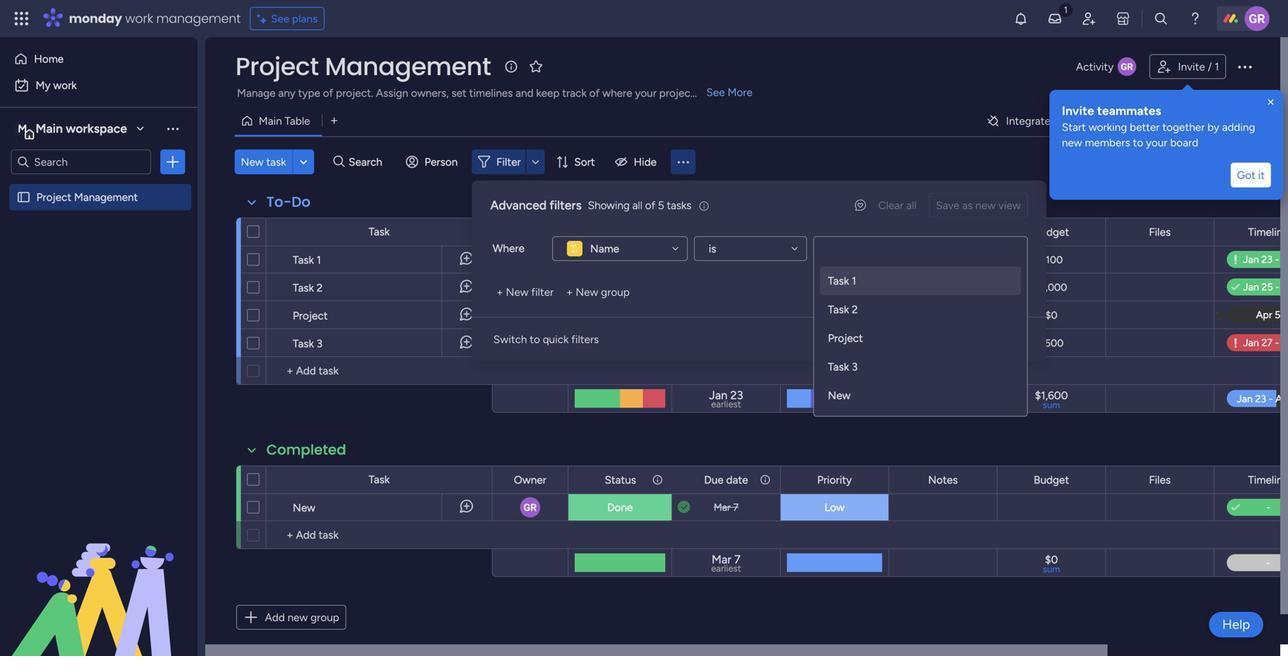 Task type: locate. For each thing, give the bounding box(es) containing it.
new up working
[[576, 286, 599, 299]]

new
[[1063, 136, 1083, 149], [976, 199, 996, 212], [288, 611, 308, 624]]

files for first files field
[[1150, 226, 1171, 239]]

task 1 down do
[[293, 253, 321, 267]]

1 horizontal spatial 2
[[852, 303, 858, 316]]

2 inside list box
[[852, 303, 858, 316]]

timeline
[[1249, 226, 1289, 239], [1249, 474, 1289, 487]]

due date field for to-do
[[701, 224, 752, 241]]

group inside button
[[601, 286, 630, 299]]

1 files from the top
[[1150, 226, 1171, 239]]

1 sum from the top
[[1043, 400, 1061, 411]]

1 horizontal spatial project management
[[236, 49, 491, 84]]

1 horizontal spatial group
[[601, 286, 630, 299]]

To-Do field
[[263, 192, 315, 212]]

new
[[241, 155, 264, 169], [506, 286, 529, 299], [576, 286, 599, 299], [828, 389, 851, 402], [293, 501, 316, 515]]

home option
[[9, 46, 188, 71]]

2 vertical spatial new
[[288, 611, 308, 624]]

1 23 from the top
[[730, 253, 741, 266]]

new task
[[241, 155, 286, 169]]

task 1
[[293, 253, 321, 267], [828, 274, 857, 288]]

0 vertical spatial new
[[1063, 136, 1083, 149]]

due up mar 7
[[705, 474, 724, 487]]

mar for working on it
[[714, 309, 731, 321]]

0 vertical spatial mar
[[714, 309, 731, 321]]

1 vertical spatial to
[[530, 333, 540, 346]]

0 vertical spatial 7
[[734, 501, 739, 514]]

date for completed
[[727, 474, 749, 487]]

1 vertical spatial management
[[74, 191, 138, 204]]

main inside the "workspace selection" element
[[36, 121, 63, 136]]

management down search in workspace field
[[74, 191, 138, 204]]

1 horizontal spatial invite
[[1179, 60, 1206, 73]]

2 all from the left
[[907, 199, 917, 212]]

notifications image
[[1014, 11, 1029, 26]]

1 vertical spatial timeline
[[1249, 474, 1289, 487]]

task 2
[[293, 281, 323, 294], [828, 303, 858, 316]]

2 due from the top
[[705, 474, 724, 487]]

1 due from the top
[[705, 226, 724, 239]]

$0 inside $0 sum
[[1046, 553, 1059, 567]]

1 horizontal spatial 3
[[852, 360, 858, 374]]

new left filter
[[506, 286, 529, 299]]

update feed image
[[1048, 11, 1063, 26]]

of right track
[[590, 86, 600, 100]]

new down completed field
[[293, 501, 316, 515]]

1 vertical spatial due date field
[[701, 472, 752, 489]]

2 budget from the top
[[1034, 474, 1070, 487]]

1 horizontal spatial your
[[1147, 136, 1168, 149]]

Due date field
[[701, 224, 752, 241], [701, 472, 752, 489]]

project.
[[336, 86, 374, 100]]

task 3 up + add task text field
[[293, 337, 323, 350]]

1 vertical spatial project management
[[36, 191, 138, 204]]

0 vertical spatial jan
[[712, 253, 728, 266]]

show board description image
[[502, 59, 521, 74]]

status field for to-do
[[601, 224, 640, 241]]

filters right quick
[[572, 333, 599, 346]]

options image
[[1236, 57, 1255, 76], [165, 154, 181, 170]]

all left 5
[[633, 199, 643, 212]]

1 timeline from the top
[[1249, 226, 1289, 239]]

task 3
[[293, 337, 323, 350], [828, 360, 858, 374]]

Timeline field
[[1245, 224, 1289, 241], [1245, 472, 1289, 489]]

select product image
[[14, 11, 29, 26]]

0 horizontal spatial task 2
[[293, 281, 323, 294]]

help button
[[1210, 612, 1264, 638]]

23
[[730, 253, 741, 266], [731, 388, 744, 402]]

group up working on it
[[601, 286, 630, 299]]

add to favorites image
[[528, 59, 544, 74]]

2 $0 from the top
[[1046, 553, 1059, 567]]

0 horizontal spatial project management
[[36, 191, 138, 204]]

project management list box
[[0, 181, 198, 420]]

1 vertical spatial task 2
[[828, 303, 858, 316]]

help image
[[1188, 11, 1204, 26]]

1 due date field from the top
[[701, 224, 752, 241]]

task 1 up the medium
[[828, 274, 857, 288]]

on
[[631, 308, 643, 322]]

0 horizontal spatial your
[[635, 86, 657, 100]]

1 vertical spatial group
[[311, 611, 340, 624]]

task 3 down the medium
[[828, 360, 858, 374]]

list box containing task 1
[[815, 260, 1028, 410]]

0 horizontal spatial column information image
[[652, 474, 664, 486]]

list box
[[815, 260, 1028, 410]]

+ inside button
[[497, 286, 504, 299]]

2 high from the top
[[824, 308, 847, 322]]

2 notes field from the top
[[925, 472, 962, 489]]

timeline for to-do
[[1249, 226, 1289, 239]]

done left v2 done deadline image
[[608, 501, 633, 514]]

1 $0 from the top
[[1046, 309, 1058, 322]]

management
[[325, 49, 491, 84], [74, 191, 138, 204]]

0 horizontal spatial management
[[74, 191, 138, 204]]

add view image
[[331, 115, 338, 127]]

option
[[0, 183, 198, 186]]

1 done from the top
[[608, 253, 633, 266]]

0 vertical spatial due date field
[[701, 224, 752, 241]]

2 horizontal spatial 1
[[1215, 60, 1220, 73]]

0 vertical spatial filters
[[550, 198, 582, 213]]

0 vertical spatial notes field
[[925, 224, 962, 241]]

1 vertical spatial new
[[976, 199, 996, 212]]

2 due date field from the top
[[701, 472, 752, 489]]

0 vertical spatial 2
[[317, 281, 323, 294]]

0 vertical spatial task 2
[[293, 281, 323, 294]]

your right where
[[635, 86, 657, 100]]

invite left /
[[1179, 60, 1206, 73]]

invite for /
[[1179, 60, 1206, 73]]

project management down search in workspace field
[[36, 191, 138, 204]]

1 horizontal spatial task 1
[[828, 274, 857, 288]]

1 vertical spatial done
[[608, 281, 633, 294]]

teammates
[[1098, 103, 1162, 118]]

7 down mar 7
[[735, 553, 741, 567]]

v2 overdue deadline image
[[678, 252, 691, 267]]

management up assign
[[325, 49, 491, 84]]

3 up + add task text field
[[317, 337, 323, 350]]

3 done from the top
[[608, 501, 633, 514]]

1 vertical spatial filters
[[572, 333, 599, 346]]

1 vertical spatial date
[[727, 474, 749, 487]]

working on it
[[588, 308, 653, 322]]

name
[[591, 242, 620, 255]]

all inside advanced filters showing all of 5 tasks
[[633, 199, 643, 212]]

due
[[705, 226, 724, 239], [705, 474, 724, 487]]

0 horizontal spatial main
[[36, 121, 63, 136]]

invite up start
[[1063, 103, 1095, 118]]

2 status field from the top
[[601, 472, 640, 489]]

quick
[[543, 333, 569, 346]]

sum
[[1043, 400, 1061, 411], [1043, 564, 1061, 575]]

main inside button
[[259, 114, 282, 127]]

new left task
[[241, 155, 264, 169]]

timeline field for to-do
[[1245, 224, 1289, 241]]

1 inside list box
[[852, 274, 857, 288]]

1 due date from the top
[[705, 226, 749, 239]]

+ new filter button
[[491, 280, 560, 305]]

1 status field from the top
[[601, 224, 640, 241]]

workspace selection element
[[15, 119, 129, 139]]

earliest inside jan 23 earliest
[[712, 399, 742, 410]]

0 vertical spatial options image
[[1236, 57, 1255, 76]]

to left quick
[[530, 333, 540, 346]]

sum inside $1,600 sum
[[1043, 400, 1061, 411]]

invite for teammates
[[1063, 103, 1095, 118]]

1 vertical spatial 2
[[852, 303, 858, 316]]

mar down mar 7
[[712, 553, 732, 567]]

1 vertical spatial notes field
[[925, 472, 962, 489]]

2 sum from the top
[[1043, 564, 1061, 575]]

monday marketplace image
[[1116, 11, 1131, 26]]

clear all
[[879, 199, 917, 212]]

0 horizontal spatial new
[[288, 611, 308, 624]]

0 vertical spatial invite
[[1179, 60, 1206, 73]]

all right clear
[[907, 199, 917, 212]]

track
[[563, 86, 587, 100]]

to-do
[[267, 192, 311, 212]]

budget
[[1034, 226, 1070, 239], [1034, 474, 1070, 487]]

0 vertical spatial status field
[[601, 224, 640, 241]]

more
[[728, 86, 753, 99]]

invite
[[1179, 60, 1206, 73], [1063, 103, 1095, 118]]

due date up mar 7
[[705, 474, 749, 487]]

main left table
[[259, 114, 282, 127]]

task 3 inside list box
[[828, 360, 858, 374]]

None field
[[822, 236, 826, 264]]

0 vertical spatial 23
[[730, 253, 741, 266]]

where
[[603, 86, 633, 100]]

3 down the medium
[[852, 360, 858, 374]]

2 files from the top
[[1150, 474, 1171, 487]]

invite inside button
[[1179, 60, 1206, 73]]

of
[[323, 86, 333, 100], [590, 86, 600, 100], [645, 199, 656, 212]]

earliest
[[712, 399, 742, 410], [712, 563, 742, 574]]

1 vertical spatial task 3
[[828, 360, 858, 374]]

1 vertical spatial files field
[[1146, 472, 1175, 489]]

1 earliest from the top
[[712, 399, 742, 410]]

due up is
[[705, 226, 724, 239]]

Status field
[[601, 224, 640, 241], [601, 472, 640, 489]]

to inside invite teammates start working better together by adding new members to your board
[[1134, 136, 1144, 149]]

2 timeline field from the top
[[1245, 472, 1289, 489]]

1 + from the left
[[497, 286, 504, 299]]

1 horizontal spatial task 3
[[828, 360, 858, 374]]

0 vertical spatial budget field
[[1030, 224, 1074, 241]]

2 done from the top
[[608, 281, 633, 294]]

2 + from the left
[[567, 286, 573, 299]]

column information image
[[652, 226, 664, 238], [760, 474, 772, 486]]

0 vertical spatial $0
[[1046, 309, 1058, 322]]

clear
[[879, 199, 904, 212]]

0 horizontal spatial 3
[[317, 337, 323, 350]]

work right my
[[53, 79, 77, 92]]

see inside button
[[271, 12, 290, 25]]

0 horizontal spatial 1
[[317, 253, 321, 267]]

0 vertical spatial sum
[[1043, 400, 1061, 411]]

0 vertical spatial project management
[[236, 49, 491, 84]]

save as new view button
[[930, 193, 1028, 218]]

1 timeline field from the top
[[1245, 224, 1289, 241]]

0 vertical spatial timeline field
[[1245, 224, 1289, 241]]

close image
[[1266, 96, 1278, 108]]

main
[[259, 114, 282, 127], [36, 121, 63, 136]]

+ left filter
[[497, 286, 504, 299]]

2 horizontal spatial of
[[645, 199, 656, 212]]

0 vertical spatial it
[[1259, 169, 1266, 182]]

project management up project.
[[236, 49, 491, 84]]

1 date from the top
[[727, 226, 749, 239]]

Priority field
[[814, 224, 856, 241], [814, 472, 856, 489]]

angle down image
[[300, 156, 307, 168]]

2 priority field from the top
[[814, 472, 856, 489]]

date up jan 23
[[727, 226, 749, 239]]

1 budget from the top
[[1034, 226, 1070, 239]]

group for + new group
[[601, 286, 630, 299]]

0 vertical spatial timeline
[[1249, 226, 1289, 239]]

all inside button
[[907, 199, 917, 212]]

+ for + new filter
[[497, 286, 504, 299]]

5
[[658, 199, 665, 212]]

sum for $1,600
[[1043, 400, 1061, 411]]

1 vertical spatial due
[[705, 474, 724, 487]]

together
[[1163, 121, 1206, 134]]

main right workspace icon at the left top of the page
[[36, 121, 63, 136]]

my work option
[[9, 73, 188, 98]]

done up + new group button
[[608, 253, 633, 266]]

2 23 from the top
[[731, 388, 744, 402]]

0 vertical spatial to
[[1134, 136, 1144, 149]]

project management
[[236, 49, 491, 84], [36, 191, 138, 204]]

1 vertical spatial column information image
[[652, 474, 664, 486]]

0 vertical spatial high
[[824, 281, 847, 294]]

1 vertical spatial files
[[1150, 474, 1171, 487]]

Files field
[[1146, 224, 1175, 241], [1146, 472, 1175, 489]]

new inside button
[[576, 286, 599, 299]]

0 vertical spatial files
[[1150, 226, 1171, 239]]

main for main workspace
[[36, 121, 63, 136]]

Budget field
[[1030, 224, 1074, 241], [1030, 472, 1074, 489]]

assign
[[376, 86, 409, 100]]

main for main table
[[259, 114, 282, 127]]

group
[[601, 286, 630, 299], [311, 611, 340, 624]]

/
[[1208, 60, 1213, 73]]

7 for mar 7
[[734, 501, 739, 514]]

7
[[734, 501, 739, 514], [735, 553, 741, 567]]

2 vertical spatial 1
[[852, 274, 857, 288]]

options image down "workspace options" image
[[165, 154, 181, 170]]

filter
[[532, 286, 554, 299]]

mar 7 earliest
[[712, 553, 742, 574]]

dapulse checkmark sign image
[[1232, 499, 1241, 518]]

1 status from the top
[[605, 226, 637, 239]]

0 vertical spatial done
[[608, 253, 633, 266]]

1 horizontal spatial it
[[1259, 169, 1266, 182]]

1 budget field from the top
[[1030, 224, 1074, 241]]

filters left showing
[[550, 198, 582, 213]]

integrate button
[[980, 105, 1130, 137]]

my work link
[[9, 73, 188, 98]]

files for 1st files field from the bottom of the page
[[1150, 474, 1171, 487]]

1 vertical spatial notes
[[929, 474, 958, 487]]

2 notes from the top
[[929, 474, 958, 487]]

to-
[[267, 192, 292, 212]]

1 horizontal spatial +
[[567, 286, 573, 299]]

1 priority field from the top
[[814, 224, 856, 241]]

1 horizontal spatial main
[[259, 114, 282, 127]]

status field for completed
[[601, 472, 640, 489]]

Notes field
[[925, 224, 962, 241], [925, 472, 962, 489]]

$1,000
[[1036, 281, 1068, 294]]

1 horizontal spatial all
[[907, 199, 917, 212]]

to inside switch to quick filters button
[[530, 333, 540, 346]]

view
[[999, 199, 1021, 212]]

medium
[[815, 336, 855, 350]]

jan inside jan 23 earliest
[[710, 388, 728, 402]]

2 status from the top
[[605, 474, 637, 487]]

23 for jan 23
[[730, 253, 741, 266]]

23 inside jan 23 earliest
[[731, 388, 744, 402]]

mar 8
[[714, 309, 739, 321]]

it right "got"
[[1259, 169, 1266, 182]]

0 vertical spatial priority
[[818, 226, 852, 239]]

group right add
[[311, 611, 340, 624]]

0 vertical spatial priority field
[[814, 224, 856, 241]]

jan for jan 23 earliest
[[710, 388, 728, 402]]

to down better
[[1134, 136, 1144, 149]]

1 vertical spatial jan
[[710, 388, 728, 402]]

filter button
[[472, 150, 545, 174]]

add
[[265, 611, 285, 624]]

1 vertical spatial status field
[[601, 472, 640, 489]]

23 for jan 23 earliest
[[731, 388, 744, 402]]

1 horizontal spatial options image
[[1236, 57, 1255, 76]]

1 horizontal spatial work
[[125, 10, 153, 27]]

+ inside button
[[567, 286, 573, 299]]

it inside button
[[1259, 169, 1266, 182]]

0 vertical spatial notes
[[929, 226, 958, 239]]

better
[[1130, 121, 1160, 134]]

new inside "button"
[[241, 155, 264, 169]]

workspace image
[[15, 120, 30, 137]]

1 horizontal spatial task 2
[[828, 303, 858, 316]]

date
[[727, 226, 749, 239], [727, 474, 749, 487]]

1 horizontal spatial of
[[590, 86, 600, 100]]

mar left 8 on the top of the page
[[714, 309, 731, 321]]

7 right v2 done deadline image
[[734, 501, 739, 514]]

of left 5
[[645, 199, 656, 212]]

0 vertical spatial due
[[705, 226, 724, 239]]

1 vertical spatial low
[[825, 501, 845, 514]]

switch to quick filters
[[494, 333, 599, 346]]

invite inside invite teammates start working better together by adding new members to your board
[[1063, 103, 1095, 118]]

new down start
[[1063, 136, 1083, 149]]

done
[[608, 253, 633, 266], [608, 281, 633, 294], [608, 501, 633, 514]]

keep
[[536, 86, 560, 100]]

7 for mar 7 earliest
[[735, 553, 741, 567]]

due date up is
[[705, 226, 749, 239]]

workspace
[[66, 121, 127, 136]]

v2 user feedback image
[[856, 197, 866, 214]]

2 timeline from the top
[[1249, 474, 1289, 487]]

1 vertical spatial 23
[[731, 388, 744, 402]]

0 horizontal spatial task 3
[[293, 337, 323, 350]]

date up mar 7
[[727, 474, 749, 487]]

Search in workspace field
[[33, 153, 129, 171]]

0 vertical spatial column information image
[[760, 226, 772, 238]]

your down better
[[1147, 136, 1168, 149]]

1 vertical spatial invite
[[1063, 103, 1095, 118]]

1 priority from the top
[[818, 226, 852, 239]]

jan
[[712, 253, 728, 266], [710, 388, 728, 402]]

new right as
[[976, 199, 996, 212]]

0 horizontal spatial 2
[[317, 281, 323, 294]]

dapulse checkmark sign image
[[1232, 279, 1241, 297]]

0 vertical spatial earliest
[[712, 399, 742, 410]]

as
[[963, 199, 973, 212]]

tasks
[[667, 199, 692, 212]]

work inside my work 'option'
[[53, 79, 77, 92]]

mar right v2 done deadline image
[[714, 501, 731, 514]]

0 horizontal spatial to
[[530, 333, 540, 346]]

see left plans at the left
[[271, 12, 290, 25]]

save
[[936, 199, 960, 212]]

due date field for completed
[[701, 472, 752, 489]]

group inside button
[[311, 611, 340, 624]]

1 vertical spatial budget field
[[1030, 472, 1074, 489]]

1 vertical spatial priority
[[818, 474, 852, 487]]

done up working on it
[[608, 281, 633, 294]]

0 vertical spatial group
[[601, 286, 630, 299]]

1 vertical spatial priority field
[[814, 472, 856, 489]]

jan 23 earliest
[[710, 388, 744, 410]]

your
[[635, 86, 657, 100], [1147, 136, 1168, 149]]

automate
[[1164, 114, 1213, 127]]

switch
[[494, 333, 527, 346]]

2 due date from the top
[[705, 474, 749, 487]]

options image right /
[[1236, 57, 1255, 76]]

2 date from the top
[[727, 474, 749, 487]]

column information image
[[760, 226, 772, 238], [652, 474, 664, 486]]

project
[[236, 49, 319, 84], [36, 191, 71, 204], [293, 309, 328, 322], [828, 332, 863, 345]]

0 horizontal spatial all
[[633, 199, 643, 212]]

0 horizontal spatial task 1
[[293, 253, 321, 267]]

of right "type"
[[323, 86, 333, 100]]

1 horizontal spatial 1
[[852, 274, 857, 288]]

timeline field for completed
[[1245, 472, 1289, 489]]

+ right filter
[[567, 286, 573, 299]]

invite teammates start working better together by adding new members to your board
[[1063, 103, 1256, 149]]

3
[[317, 337, 323, 350], [852, 360, 858, 374]]

invite / 1 button
[[1150, 54, 1227, 79]]

7 inside 'mar 7 earliest'
[[735, 553, 741, 567]]

due date for completed
[[705, 474, 749, 487]]

work right monday
[[125, 10, 153, 27]]

it right on
[[646, 308, 653, 322]]

new inside invite teammates start working better together by adding new members to your board
[[1063, 136, 1083, 149]]

owner
[[514, 474, 547, 487]]

filters inside button
[[572, 333, 599, 346]]

1 all from the left
[[633, 199, 643, 212]]

to
[[1134, 136, 1144, 149], [530, 333, 540, 346]]

task 2 inside list box
[[828, 303, 858, 316]]

1 horizontal spatial management
[[325, 49, 491, 84]]

2 earliest from the top
[[712, 563, 742, 574]]

type
[[298, 86, 320, 100]]

and
[[516, 86, 534, 100]]

new right add
[[288, 611, 308, 624]]

due for completed
[[705, 474, 724, 487]]

due date field up is
[[701, 224, 752, 241]]

see left "more"
[[707, 86, 725, 99]]

0 vertical spatial task 3
[[293, 337, 323, 350]]

due date field up mar 7
[[701, 472, 752, 489]]

task
[[266, 155, 286, 169]]

arrow down image
[[527, 153, 545, 171]]



Task type: vqa. For each thing, say whether or not it's contained in the screenshot.
1st "High" from the top of the page
yes



Task type: describe. For each thing, give the bounding box(es) containing it.
plans
[[292, 12, 318, 25]]

$0 for $0 sum
[[1046, 553, 1059, 567]]

any
[[278, 86, 296, 100]]

filter
[[497, 155, 521, 169]]

$0 sum
[[1043, 553, 1061, 575]]

hide
[[634, 155, 657, 169]]

hide button
[[609, 150, 666, 174]]

0 horizontal spatial options image
[[165, 154, 181, 170]]

8
[[733, 309, 739, 321]]

table
[[285, 114, 310, 127]]

task 1 inside list box
[[828, 274, 857, 288]]

status for to-do
[[605, 226, 637, 239]]

add new group button
[[236, 605, 346, 630]]

manage any type of project. assign owners, set timelines and keep track of where your project stands.
[[237, 86, 732, 100]]

$500
[[1040, 337, 1064, 350]]

action
[[915, 254, 945, 267]]

status for completed
[[605, 474, 637, 487]]

due for to-do
[[705, 226, 724, 239]]

public board image
[[16, 190, 31, 205]]

see for see plans
[[271, 12, 290, 25]]

got
[[1238, 169, 1256, 182]]

$1,600
[[1036, 389, 1069, 402]]

members
[[1086, 136, 1131, 149]]

+ new group button
[[560, 280, 636, 305]]

earliest for jan
[[712, 399, 742, 410]]

automate button
[[1136, 108, 1219, 133]]

2 budget field from the top
[[1030, 472, 1074, 489]]

m
[[18, 122, 27, 135]]

clear all button
[[873, 193, 923, 218]]

activity
[[1077, 60, 1114, 73]]

sum for $0
[[1043, 564, 1061, 575]]

0 vertical spatial management
[[325, 49, 491, 84]]

earliest for mar
[[712, 563, 742, 574]]

0 vertical spatial task 1
[[293, 253, 321, 267]]

main table button
[[235, 108, 322, 133]]

v2 done deadline image
[[678, 500, 691, 515]]

project inside list box
[[36, 191, 71, 204]]

date for to-do
[[727, 226, 749, 239]]

switch to quick filters button
[[487, 327, 606, 352]]

workspace options image
[[165, 121, 181, 136]]

invite members image
[[1082, 11, 1097, 26]]

group for add new group
[[311, 611, 340, 624]]

is
[[709, 242, 717, 255]]

1 image
[[1059, 1, 1073, 18]]

see more
[[707, 86, 753, 99]]

1 notes field from the top
[[925, 224, 962, 241]]

integrate
[[1007, 114, 1051, 127]]

0 horizontal spatial of
[[323, 86, 333, 100]]

set
[[452, 86, 467, 100]]

1 vertical spatial 1
[[317, 253, 321, 267]]

working
[[588, 308, 628, 322]]

Project Management field
[[232, 49, 495, 84]]

of inside advanced filters showing all of 5 tasks
[[645, 199, 656, 212]]

$1,600 sum
[[1036, 389, 1069, 411]]

home link
[[9, 46, 188, 71]]

Owner field
[[510, 472, 551, 489]]

home
[[34, 52, 64, 65]]

due date for to-do
[[705, 226, 749, 239]]

new task button
[[235, 150, 293, 174]]

got it
[[1238, 169, 1266, 182]]

+ Add task text field
[[274, 362, 485, 381]]

action items
[[915, 254, 972, 267]]

do
[[292, 192, 311, 212]]

2 files field from the top
[[1146, 472, 1175, 489]]

1 inside invite / 1 button
[[1215, 60, 1220, 73]]

see plans
[[271, 12, 318, 25]]

advanced filters showing all of 5 tasks
[[491, 198, 692, 213]]

see more link
[[705, 84, 755, 100]]

3 inside list box
[[852, 360, 858, 374]]

main workspace
[[36, 121, 127, 136]]

timeline for completed
[[1249, 474, 1289, 487]]

Completed field
[[263, 440, 350, 460]]

project inside list box
[[828, 332, 863, 345]]

search everything image
[[1154, 11, 1169, 26]]

project management inside list box
[[36, 191, 138, 204]]

working
[[1089, 121, 1128, 134]]

+ new group
[[567, 286, 630, 299]]

+ new filter
[[497, 286, 554, 299]]

management
[[156, 10, 241, 27]]

lottie animation image
[[0, 500, 198, 656]]

$0 for $0
[[1046, 309, 1058, 322]]

1 notes from the top
[[929, 226, 958, 239]]

done for 2
[[608, 281, 633, 294]]

management inside list box
[[74, 191, 138, 204]]

0 vertical spatial your
[[635, 86, 657, 100]]

1 horizontal spatial column information image
[[760, 474, 772, 486]]

v2 search image
[[334, 153, 345, 171]]

monday work management
[[69, 10, 241, 27]]

collapse board header image
[[1242, 115, 1254, 127]]

monday
[[69, 10, 122, 27]]

lottie animation element
[[0, 500, 198, 656]]

save as new view
[[936, 199, 1021, 212]]

start
[[1063, 121, 1087, 134]]

completed
[[267, 440, 346, 460]]

menu image
[[676, 154, 691, 170]]

board
[[1171, 136, 1199, 149]]

invite teammates heading
[[1063, 102, 1272, 119]]

your inside invite teammates start working better together by adding new members to your board
[[1147, 136, 1168, 149]]

items
[[947, 254, 972, 267]]

Search field
[[345, 151, 391, 173]]

jan for jan 23
[[712, 253, 728, 266]]

+ Add task text field
[[274, 526, 485, 545]]

greg robinson image
[[1245, 6, 1270, 31]]

by
[[1208, 121, 1220, 134]]

jan 23
[[712, 253, 741, 266]]

mar inside 'mar 7 earliest'
[[712, 553, 732, 567]]

person button
[[400, 150, 467, 174]]

showing
[[588, 199, 630, 212]]

1 vertical spatial it
[[646, 308, 653, 322]]

done for 1
[[608, 253, 633, 266]]

1 files field from the top
[[1146, 224, 1175, 241]]

person
[[425, 155, 458, 169]]

see for see more
[[707, 86, 725, 99]]

timelines
[[469, 86, 513, 100]]

my
[[36, 79, 51, 92]]

new inside button
[[506, 286, 529, 299]]

stands.
[[698, 86, 732, 100]]

add new group
[[265, 611, 340, 624]]

1 high from the top
[[824, 281, 847, 294]]

2 priority from the top
[[818, 474, 852, 487]]

2 low from the top
[[825, 501, 845, 514]]

sort
[[575, 155, 595, 169]]

project
[[660, 86, 695, 100]]

new down the medium
[[828, 389, 851, 402]]

mar 7
[[714, 501, 739, 514]]

mar for done
[[714, 501, 731, 514]]

sort button
[[550, 150, 605, 174]]

advanced
[[491, 198, 547, 213]]

1 low from the top
[[825, 253, 845, 266]]

see plans button
[[250, 7, 325, 30]]

1 horizontal spatial column information image
[[760, 226, 772, 238]]

help
[[1223, 617, 1251, 633]]

my work
[[36, 79, 77, 92]]

0 vertical spatial column information image
[[652, 226, 664, 238]]

main table
[[259, 114, 310, 127]]

adding
[[1223, 121, 1256, 134]]

+ for + new group
[[567, 286, 573, 299]]

owners,
[[411, 86, 449, 100]]

work for my
[[53, 79, 77, 92]]

work for monday
[[125, 10, 153, 27]]



